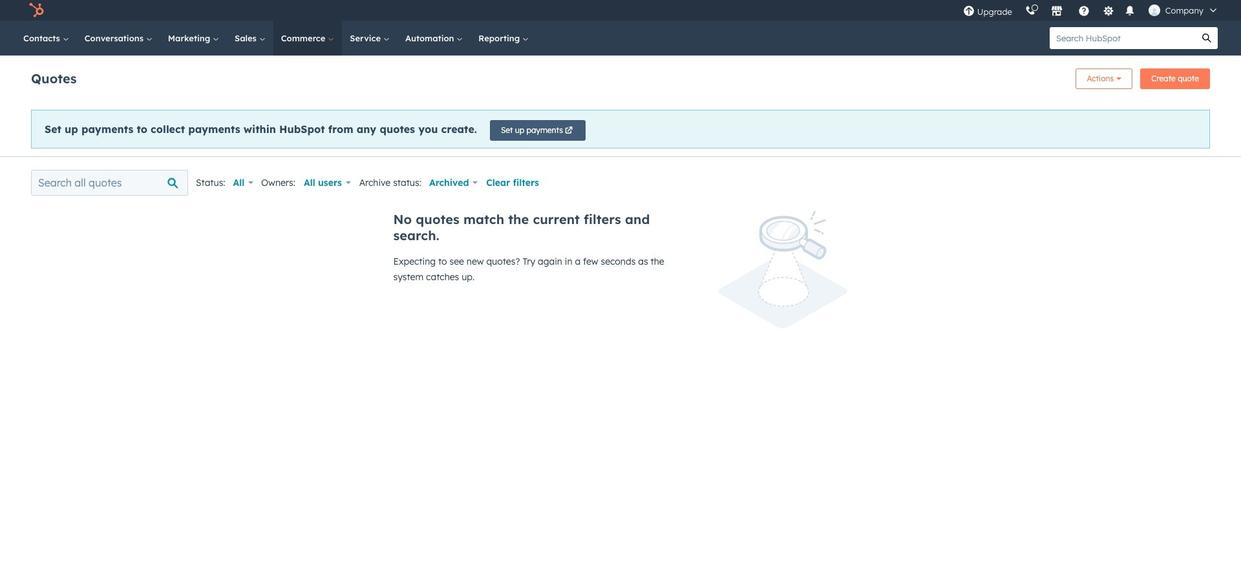 Task type: describe. For each thing, give the bounding box(es) containing it.
Search search field
[[31, 170, 188, 196]]

page section element
[[0, 56, 1241, 156]]

Search HubSpot search field
[[1050, 27, 1196, 49]]

banner inside page section element
[[31, 65, 1210, 89]]



Task type: vqa. For each thing, say whether or not it's contained in the screenshot.
SEARCH HUBSPOT search box
yes



Task type: locate. For each thing, give the bounding box(es) containing it.
banner
[[31, 65, 1210, 89]]

jacob simon image
[[1149, 5, 1160, 16]]

menu
[[957, 0, 1226, 21]]

marketplaces image
[[1051, 6, 1063, 17]]



